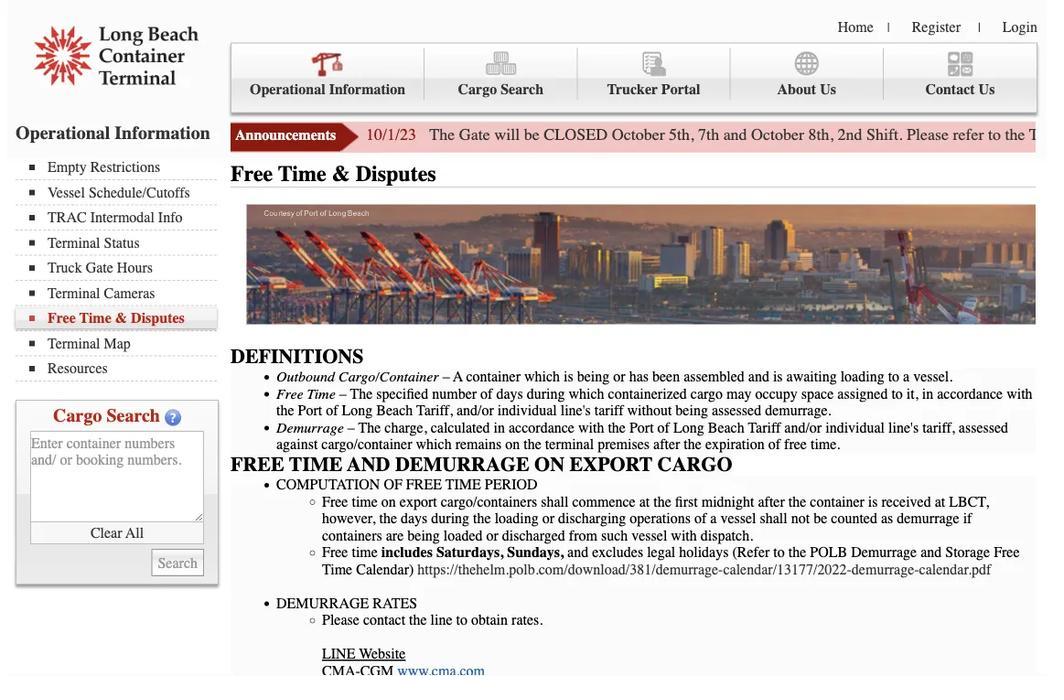Task type: vqa. For each thing, say whether or not it's contained in the screenshot.
first row from the bottom of the page
no



Task type: locate. For each thing, give the bounding box(es) containing it.
cargo search link
[[425, 48, 578, 100]]

& inside empty restrictions vessel schedule/cutoffs trac intermodal info terminal status truck gate hours terminal cameras free time & disputes terminal map resources
[[115, 310, 127, 327]]

0 vertical spatial on
[[505, 436, 520, 453]]

truck
[[48, 259, 82, 276]]

| right home link
[[887, 20, 890, 35]]

to inside definitions​ outbound cargo/container – a container which is being or has been assembled and is awaiting loading to a vessel.
[[888, 368, 899, 385]]

the inside the – the specified number of days during which containerized cargo may occupy space assigned to it, in accordance with the port of long beach tariff, and/or individual line's tariff without being assessed demurrage.
[[350, 385, 373, 402]]

1 horizontal spatial being
[[577, 368, 610, 385]]

2 horizontal spatial being
[[676, 402, 708, 419]]

shall left not on the bottom right of the page
[[760, 510, 787, 527]]

october
[[612, 125, 665, 144], [751, 125, 804, 144]]

cargo search
[[458, 81, 543, 98], [53, 405, 160, 426]]

contact
[[363, 612, 405, 629]]

free
[[231, 161, 273, 187], [48, 310, 76, 327], [276, 385, 303, 402], [322, 493, 348, 510], [322, 544, 348, 561], [994, 544, 1020, 561]]

1 horizontal spatial free
[[406, 476, 442, 493]]

0 horizontal spatial disputes
[[131, 310, 185, 327]]

– left a
[[442, 368, 450, 385]]

demurrage down free time
[[276, 419, 344, 436]]

0 horizontal spatial on
[[381, 493, 396, 510]]

0 vertical spatial cargo search
[[458, 81, 543, 98]]

2 horizontal spatial which
[[569, 385, 604, 402]]

loading
[[841, 368, 884, 385], [495, 510, 539, 527]]

0 horizontal spatial demurrage
[[276, 595, 369, 612]]

operations
[[630, 510, 691, 527]]

free
[[231, 453, 284, 476], [406, 476, 442, 493]]

home
[[838, 18, 874, 35]]

free for free time includes saturdays, sundays,
[[322, 544, 348, 561]]

days inside the – the specified number of days during which containerized cargo may occupy space assigned to it, in accordance with the port of long beach tariff, and/or individual line's tariff without being assessed demurrage.
[[496, 385, 523, 402]]

1 time from the top
[[352, 493, 378, 510]]

terminal up resources
[[48, 335, 100, 352]]

the down free
[[788, 493, 806, 510]]

individual down assigned
[[825, 419, 885, 436]]

– inside – the charge, calculated in accordance with the port of long beach tariff and/or individual line's tariff, assessed against cargo/container which remains on the terminal premises after the expiration of free time.
[[347, 419, 355, 436]]

0 horizontal spatial accordance
[[509, 419, 575, 436]]

1 us from the left
[[820, 81, 836, 98]]

1 horizontal spatial information
[[329, 81, 405, 98]]

are
[[386, 527, 404, 544]]

time left are in the left bottom of the page
[[352, 544, 378, 561]]

days inside free time on export cargo/containers shall commence at the first midnight after the container is received at lbct, however, the days during the loading or discharging operations of a vessel shall not be counted as demurrage if containers are being loaded or discharged from such vessel with dispatch.
[[401, 510, 428, 527]]

long inside – the charge, calculated in accordance with the port of long beach tariff and/or individual line's tariff, assessed against cargo/container which remains on the terminal premises after the expiration of free time.
[[673, 419, 704, 436]]

long up cargo
[[673, 419, 704, 436]]

1 horizontal spatial menu bar
[[231, 43, 1038, 113]]

0 horizontal spatial loading
[[495, 510, 539, 527]]

1 vertical spatial a
[[710, 510, 717, 527]]

individual up "terminal"
[[498, 402, 557, 419]]

loading down the period
[[495, 510, 539, 527]]

1 vertical spatial &
[[115, 310, 127, 327]]

line's left tariff on the right of the page
[[561, 402, 591, 419]]

free inside and excludes legal holidays (refer to the polb demurrage and storage free time calendar)
[[994, 544, 1020, 561]]

1 horizontal spatial during
[[527, 385, 565, 402]]

about us link
[[731, 48, 884, 100]]

the left first
[[653, 493, 671, 510]]

0 horizontal spatial at
[[639, 493, 650, 510]]

0 horizontal spatial &
[[115, 310, 127, 327]]

0 horizontal spatial please
[[322, 612, 359, 629]]

be
[[524, 125, 539, 144], [814, 510, 827, 527]]

operational information up empty restrictions "link"
[[16, 122, 210, 143]]

time
[[289, 453, 343, 476], [445, 476, 481, 493]]

during inside free time on export cargo/containers shall commence at the first midnight after the container is received at lbct, however, the days during the loading or discharging operations of a vessel shall not be counted as demurrage if containers are being loaded or discharged from such vessel with dispatch.
[[431, 510, 469, 527]]

– inside definitions​ outbound cargo/container – a container which is being or has been assembled and is awaiting loading to a vessel.
[[442, 368, 450, 385]]

a right first
[[710, 510, 717, 527]]

free for free time
[[276, 385, 303, 402]]

shall down on
[[541, 493, 569, 510]]

accordance
[[937, 385, 1003, 402], [509, 419, 575, 436]]

terminal down truck
[[48, 285, 100, 301]]

1 horizontal spatial after
[[758, 493, 785, 510]]

free right storage
[[994, 544, 1020, 561]]

closed
[[544, 125, 608, 144]]

None submit
[[151, 549, 204, 576]]

1 horizontal spatial port
[[629, 419, 654, 436]]

restrictions
[[90, 159, 160, 176]]

0 horizontal spatial or
[[486, 527, 498, 544]]

0 vertical spatial during
[[527, 385, 565, 402]]

free down truck
[[48, 310, 76, 327]]

is left awaiting
[[773, 368, 783, 385]]

tariff
[[748, 419, 781, 436]]

0 vertical spatial information
[[329, 81, 405, 98]]

| left login on the right of the page
[[978, 20, 981, 35]]

free down definitions​
[[276, 385, 303, 402]]

the up against
[[276, 402, 294, 419]]

1 horizontal spatial –
[[347, 419, 355, 436]]

of right number
[[480, 385, 493, 402]]

individual inside the – the specified number of days during which containerized cargo may occupy space assigned to it, in accordance with the port of long beach tariff, and/or individual line's tariff without being assessed demurrage.
[[498, 402, 557, 419]]

about us
[[777, 81, 836, 98]]

time down announcements
[[278, 161, 326, 187]]

during
[[527, 385, 565, 402], [431, 510, 469, 527]]

free
[[784, 436, 807, 453]]

at right commence
[[639, 493, 650, 510]]

terminal down trac
[[48, 234, 100, 251]]

0 vertical spatial the
[[429, 125, 455, 144]]

calendar/13177/2022-
[[723, 561, 852, 578]]

0 horizontal spatial cargo search
[[53, 405, 160, 426]]

being inside the – the specified number of days during which containerized cargo may occupy space assigned to it, in accordance with the port of long beach tariff, and/or individual line's tariff without being assessed demurrage.
[[676, 402, 708, 419]]

time inside free time on export cargo/containers shall commence at the first midnight after the container is received at lbct, however, the days during the loading or discharging operations of a vessel shall not be counted as demurrage if containers are being loaded or discharged from such vessel with dispatch.
[[352, 493, 378, 510]]

search
[[501, 81, 543, 98], [106, 405, 160, 426]]

– the charge, calculated in accordance with the port of long beach tariff and/or individual line's tariff, assessed against cargo/container which remains on the terminal premises after the expiration of free time.
[[276, 419, 1008, 453]]

trucker
[[607, 81, 658, 98]]

us right contact
[[979, 81, 995, 98]]

container right not on the bottom right of the page
[[810, 493, 864, 510]]

2 terminal from the top
[[48, 285, 100, 301]]

2 vertical spatial with
[[671, 527, 697, 544]]

0 horizontal spatial free
[[231, 453, 284, 476]]

1 horizontal spatial cargo search
[[458, 81, 543, 98]]

demurrage
[[276, 419, 344, 436], [851, 544, 917, 561]]

of inside free time on export cargo/containers shall commence at the first midnight after the container is received at lbct, however, the days during the loading or discharging operations of a vessel shall not be counted as demurrage if containers are being loaded or discharged from such vessel with dispatch.
[[694, 510, 707, 527]]

0 vertical spatial accordance
[[937, 385, 1003, 402]]

– right free time
[[339, 385, 347, 402]]

login link
[[1003, 18, 1038, 35]]

information up 10/1/23 on the left of the page
[[329, 81, 405, 98]]

demurrage inside and excludes legal holidays (refer to the polb demurrage and storage free time calendar)
[[851, 544, 917, 561]]

free down announcements
[[231, 161, 273, 187]]

contact
[[925, 81, 975, 98]]

calendar.pdf
[[919, 561, 991, 578]]

being right are in the left bottom of the page
[[407, 527, 440, 544]]

1 vertical spatial with
[[578, 419, 604, 436]]

0 horizontal spatial port
[[298, 402, 322, 419]]

beach down 'may'
[[708, 419, 744, 436]]

trac
[[48, 209, 87, 226]]

if
[[963, 510, 972, 527]]

the down of
[[379, 510, 397, 527]]

is inside free time on export cargo/containers shall commence at the first midnight after the container is received at lbct, however, the days during the loading or discharging operations of a vessel shall not be counted as demurrage if containers are being loaded or discharged from such vessel with dispatch.
[[868, 493, 878, 510]]

lbct,
[[949, 493, 989, 510]]

october left '8th,' in the right top of the page
[[751, 125, 804, 144]]

1 horizontal spatial gate
[[459, 125, 490, 144]]

0 vertical spatial in
[[922, 385, 933, 402]]

accordance up the tariff,
[[937, 385, 1003, 402]]

cameras
[[104, 285, 155, 301]]

or left has
[[613, 368, 625, 385]]

operational information up announcements
[[250, 81, 405, 98]]

menu bar
[[231, 43, 1038, 113], [16, 157, 226, 382]]

the left truc at the top right of page
[[1005, 125, 1025, 144]]

at left lbct,
[[935, 493, 945, 510]]

2 horizontal spatial with
[[1007, 385, 1033, 402]]

–
[[442, 368, 450, 385], [339, 385, 347, 402], [347, 419, 355, 436]]

0 horizontal spatial container
[[466, 368, 521, 385]]

empty
[[48, 159, 87, 176]]

0 vertical spatial disputes
[[356, 161, 436, 187]]

on left export
[[381, 493, 396, 510]]

2 vertical spatial terminal
[[48, 335, 100, 352]]

accordance inside the – the specified number of days during which containerized cargo may occupy space assigned to it, in accordance with the port of long beach tariff, and/or individual line's tariff without being assessed demurrage.
[[937, 385, 1003, 402]]

vessel right such
[[632, 527, 667, 544]]

1 horizontal spatial a
[[903, 368, 910, 385]]

long
[[342, 402, 373, 419], [673, 419, 704, 436]]

please
[[907, 125, 949, 144], [322, 612, 359, 629]]

1 vertical spatial cargo search
[[53, 405, 160, 426]]

– for specified
[[339, 385, 347, 402]]

0 vertical spatial operational information
[[250, 81, 405, 98]]

1 | from the left
[[887, 20, 890, 35]]

login
[[1003, 18, 1038, 35]]

long up the cargo/container
[[342, 402, 373, 419]]

time left of
[[352, 493, 378, 510]]

of down containerized
[[657, 419, 670, 436]]

0 horizontal spatial us
[[820, 81, 836, 98]]

all
[[125, 524, 144, 541]]

on inside free time on export cargo/containers shall commence at the first midnight after the container is received at lbct, however, the days during the loading or discharging operations of a vessel shall not be counted as demurrage if containers are being loaded or discharged from such vessel with dispatch.
[[381, 493, 396, 510]]

demurrage up line
[[276, 595, 369, 612]]

after down without
[[653, 436, 680, 453]]

accordance up on
[[509, 419, 575, 436]]

1 vertical spatial container
[[810, 493, 864, 510]]

cargo search down resources link on the left
[[53, 405, 160, 426]]

gate down status
[[86, 259, 113, 276]]

1 terminal from the top
[[48, 234, 100, 251]]

the left "terminal"
[[524, 436, 541, 453]]

operational information link
[[231, 48, 425, 100]]

a
[[903, 368, 910, 385], [710, 510, 717, 527]]

disputes down 10/1/23 on the left of the page
[[356, 161, 436, 187]]

disputes down cameras
[[131, 310, 185, 327]]

1 vertical spatial being
[[676, 402, 708, 419]]

space
[[801, 385, 834, 402]]

1 horizontal spatial us
[[979, 81, 995, 98]]

1 vertical spatial gate
[[86, 259, 113, 276]]

assessed
[[712, 402, 761, 419], [959, 419, 1008, 436]]

home link
[[838, 18, 874, 35]]

tariff
[[594, 402, 623, 419]]

to
[[988, 125, 1001, 144], [888, 368, 899, 385], [892, 385, 903, 402], [773, 544, 785, 561], [456, 612, 468, 629]]

information up restrictions
[[115, 122, 210, 143]]

gate left will
[[459, 125, 490, 144]]

being down assembled
[[676, 402, 708, 419]]

0 vertical spatial demurrage
[[276, 419, 344, 436]]

0 horizontal spatial after
[[653, 436, 680, 453]]

0 vertical spatial time
[[352, 493, 378, 510]]

1 vertical spatial loading
[[495, 510, 539, 527]]

during up "terminal"
[[527, 385, 565, 402]]

specified
[[376, 385, 428, 402]]

time for on
[[352, 493, 378, 510]]

in inside – the charge, calculated in accordance with the port of long beach tariff and/or individual line's tariff, assessed against cargo/container which remains on the terminal premises after the expiration of free time.
[[494, 419, 505, 436]]

search up will
[[501, 81, 543, 98]]

search down resources link on the left
[[106, 405, 160, 426]]

1 horizontal spatial cargo
[[458, 81, 497, 98]]

free time & disputes link
[[29, 310, 217, 327]]

days up includes
[[401, 510, 428, 527]]

– up and
[[347, 419, 355, 436]]

beach down the cargo/container
[[376, 402, 413, 419]]

1 vertical spatial terminal
[[48, 285, 100, 301]]

0 horizontal spatial cargo
[[53, 405, 102, 426]]

1 horizontal spatial october
[[751, 125, 804, 144]]

2 horizontal spatial –
[[442, 368, 450, 385]]

holidays
[[679, 544, 729, 561]]

the right 10/1/23 on the left of the page
[[429, 125, 455, 144]]

during up 'free time includes saturdays, sundays,'
[[431, 510, 469, 527]]

individual
[[498, 402, 557, 419], [825, 419, 885, 436]]

1 horizontal spatial vessel
[[720, 510, 756, 527]]

1 vertical spatial be
[[814, 510, 827, 527]]

0 horizontal spatial with
[[578, 419, 604, 436]]

be inside free time on export cargo/containers shall commence at the first midnight after the container is received at lbct, however, the days during the loading or discharging operations of a vessel shall not be counted as demurrage if containers are being loaded or discharged from such vessel with dispatch.
[[814, 510, 827, 527]]

0 vertical spatial terminal
[[48, 234, 100, 251]]

days
[[496, 385, 523, 402], [401, 510, 428, 527]]

1 horizontal spatial individual
[[825, 419, 885, 436]]

0 vertical spatial demurrage
[[395, 453, 529, 476]]

1 horizontal spatial with
[[671, 527, 697, 544]]

of left free
[[768, 436, 780, 453]]

1 horizontal spatial or
[[542, 510, 554, 527]]

demurrage down as
[[851, 544, 917, 561]]

vessel up "(refer"
[[720, 510, 756, 527]]

or right loaded
[[486, 527, 498, 544]]

terminal
[[545, 436, 594, 453]]

first
[[675, 493, 698, 510]]

beach
[[376, 402, 413, 419], [708, 419, 744, 436]]

on
[[505, 436, 520, 453], [381, 493, 396, 510]]

1 horizontal spatial is
[[773, 368, 783, 385]]

time left and
[[289, 453, 343, 476]]

1 horizontal spatial be
[[814, 510, 827, 527]]

is
[[564, 368, 573, 385], [773, 368, 783, 385], [868, 493, 878, 510]]

time inside empty restrictions vessel schedule/cutoffs trac intermodal info terminal status truck gate hours terminal cameras free time & disputes terminal map resources
[[79, 310, 111, 327]]

1 horizontal spatial accordance
[[937, 385, 1003, 402]]

counted
[[831, 510, 877, 527]]

is for free
[[868, 493, 878, 510]]

1 horizontal spatial demurrage
[[851, 544, 917, 561]]

1 horizontal spatial beach
[[708, 419, 744, 436]]

is for definitions​
[[773, 368, 783, 385]]

the left without
[[608, 419, 626, 436]]

remains
[[455, 436, 502, 453]]

and/or up remains
[[456, 402, 494, 419]]

1 vertical spatial demurrage
[[851, 544, 917, 561]]

please left refer
[[907, 125, 949, 144]]

2 vertical spatial being
[[407, 527, 440, 544]]

time down remains
[[445, 476, 481, 493]]

1 horizontal spatial demurrage
[[395, 453, 529, 476]]

1 vertical spatial days
[[401, 510, 428, 527]]

us
[[820, 81, 836, 98], [979, 81, 995, 98]]

7th
[[698, 125, 719, 144]]

line's down it, at the right bottom
[[888, 419, 919, 436]]

which inside definitions​ outbound cargo/container – a container which is being or has been assembled and is awaiting loading to a vessel.
[[524, 368, 560, 385]]

accordance inside – the charge, calculated in accordance with the port of long beach tariff and/or individual line's tariff, assessed against cargo/container which remains on the terminal premises after the expiration of free time.
[[509, 419, 575, 436]]

time up demurrage rates on the left bottom of the page
[[322, 561, 352, 578]]

storage
[[945, 544, 990, 561]]

1 horizontal spatial |
[[978, 20, 981, 35]]

free up containers
[[322, 493, 348, 510]]

0 horizontal spatial –
[[339, 385, 347, 402]]

menu bar containing empty restrictions
[[16, 157, 226, 382]]

to inside and excludes legal holidays (refer to the polb demurrage and storage free time calendar)
[[773, 544, 785, 561]]

it,
[[907, 385, 918, 402]]

0 horizontal spatial gate
[[86, 259, 113, 276]]

awaiting
[[786, 368, 837, 385]]

container right a
[[466, 368, 521, 385]]

gate inside empty restrictions vessel schedule/cutoffs trac intermodal info terminal status truck gate hours terminal cameras free time & disputes terminal map resources
[[86, 259, 113, 276]]

loading right space
[[841, 368, 884, 385]]

2 time from the top
[[352, 544, 378, 561]]

2 at from the left
[[935, 493, 945, 510]]

2nd
[[838, 125, 862, 144]]

1 vertical spatial demurrage
[[276, 595, 369, 612]]

after left not on the bottom right of the page
[[758, 493, 785, 510]]

1 horizontal spatial search
[[501, 81, 543, 98]]

demurrage
[[897, 510, 959, 527]]

loading inside free time on export cargo/containers shall commence at the first midnight after the container is received at lbct, however, the days during the loading or discharging operations of a vessel shall not be counted as demurrage if containers are being loaded or discharged from such vessel with dispatch.
[[495, 510, 539, 527]]

1 vertical spatial time
[[352, 544, 378, 561]]

the inside – the charge, calculated in accordance with the port of long beach tariff and/or individual line's tariff, assessed against cargo/container which remains on the terminal premises after the expiration of free time.
[[358, 419, 381, 436]]

during inside the – the specified number of days during which containerized cargo may occupy space assigned to it, in accordance with the port of long beach tariff, and/or individual line's tariff without being assessed demurrage.
[[527, 385, 565, 402]]

port down outbound
[[298, 402, 322, 419]]

cargo
[[458, 81, 497, 98], [53, 405, 102, 426]]

free down free time
[[231, 453, 284, 476]]

– inside the – the specified number of days during which containerized cargo may occupy space assigned to it, in accordance with the port of long beach tariff, and/or individual line's tariff without being assessed demurrage.
[[339, 385, 347, 402]]

& down announcements
[[332, 161, 350, 187]]

being inside free time on export cargo/containers shall commence at the first midnight after the container is received at lbct, however, the days during the loading or discharging operations of a vessel shall not be counted as demurrage if containers are being loaded or discharged from such vessel with dispatch.
[[407, 527, 440, 544]]

2 us from the left
[[979, 81, 995, 98]]

and excludes legal holidays (refer to the polb demurrage and storage free time calendar)
[[322, 544, 1020, 578]]

includes
[[381, 544, 433, 561]]

1 horizontal spatial operational
[[250, 81, 325, 98]]

be right not on the bottom right of the page
[[814, 510, 827, 527]]

0 horizontal spatial being
[[407, 527, 440, 544]]

of up holidays
[[694, 510, 707, 527]]

october left 5th, in the right top of the page
[[612, 125, 665, 144]]

1 october from the left
[[612, 125, 665, 144]]

terminal status link
[[29, 234, 217, 251]]

the for specified
[[350, 385, 373, 402]]

is up "terminal"
[[564, 368, 573, 385]]

1 horizontal spatial container
[[810, 493, 864, 510]]

1 horizontal spatial assessed
[[959, 419, 1008, 436]]

in right calculated
[[494, 419, 505, 436]]

search inside menu bar
[[501, 81, 543, 98]]

free down however,
[[322, 544, 348, 561]]

trucker portal link
[[578, 48, 731, 100]]

port inside – the charge, calculated in accordance with the port of long beach tariff and/or individual line's tariff, assessed against cargo/container which remains on the terminal premises after the expiration of free time.
[[629, 419, 654, 436]]

terminal
[[48, 234, 100, 251], [48, 285, 100, 301], [48, 335, 100, 352]]

the inside the – the specified number of days during which containerized cargo may occupy space assigned to it, in accordance with the port of long beach tariff, and/or individual line's tariff without being assessed demurrage.
[[276, 402, 294, 419]]

1 horizontal spatial which
[[524, 368, 560, 385]]

after inside – the charge, calculated in accordance with the port of long beach tariff and/or individual line's tariff, assessed against cargo/container which remains on the terminal premises after the expiration of free time.
[[653, 436, 680, 453]]

time up map
[[79, 310, 111, 327]]

being up tariff on the right of the page
[[577, 368, 610, 385]]

0 horizontal spatial individual
[[498, 402, 557, 419]]

0 vertical spatial gate
[[459, 125, 490, 144]]

1 vertical spatial on
[[381, 493, 396, 510]]

free time
[[276, 385, 336, 402]]

and inside definitions​ outbound cargo/container – a container which is being or has been assembled and is awaiting loading to a vessel.
[[748, 368, 769, 385]]

0 horizontal spatial and/or
[[456, 402, 494, 419]]

1 vertical spatial accordance
[[509, 419, 575, 436]]

and/or down space
[[784, 419, 822, 436]]

with
[[1007, 385, 1033, 402], [578, 419, 604, 436], [671, 527, 697, 544]]

line's inside the – the specified number of days during which containerized cargo may occupy space assigned to it, in accordance with the port of long beach tariff, and/or individual line's tariff without being assessed demurrage.
[[561, 402, 591, 419]]

1 horizontal spatial time
[[445, 476, 481, 493]]

port down containerized
[[629, 419, 654, 436]]

1 horizontal spatial loading
[[841, 368, 884, 385]]

2 horizontal spatial or
[[613, 368, 625, 385]]

is left as
[[868, 493, 878, 510]]

operational up announcements
[[250, 81, 325, 98]]

of down outbound
[[326, 402, 338, 419]]

on right remains
[[505, 436, 520, 453]]

0 vertical spatial please
[[907, 125, 949, 144]]

with inside the – the specified number of days during which containerized cargo may occupy space assigned to it, in accordance with the port of long beach tariff, and/or individual line's tariff without being assessed demurrage.
[[1007, 385, 1033, 402]]

time
[[278, 161, 326, 187], [79, 310, 111, 327], [307, 385, 336, 402], [322, 561, 352, 578]]

in
[[922, 385, 933, 402], [494, 419, 505, 436]]

clear all
[[90, 524, 144, 541]]

and
[[723, 125, 747, 144], [748, 368, 769, 385], [567, 544, 588, 561], [921, 544, 942, 561]]

free inside free time on export cargo/containers shall commence at the first midnight after the container is received at lbct, however, the days during the loading or discharging operations of a vessel shall not be counted as demurrage if containers are being loaded or discharged from such vessel with dispatch.
[[322, 493, 348, 510]]

truc
[[1029, 125, 1053, 144]]

may
[[726, 385, 752, 402]]



Task type: describe. For each thing, give the bounding box(es) containing it.
clear
[[90, 524, 122, 541]]

free time on export cargo/containers shall commence at the first midnight after the container is received at lbct, however, the days during the loading or discharging operations of a vessel shall not be counted as demurrage if containers are being loaded or discharged from such vessel with dispatch.
[[322, 493, 989, 544]]

time.
[[811, 436, 840, 453]]

which inside the – the specified number of days during which containerized cargo may occupy space assigned to it, in accordance with the port of long beach tariff, and/or individual line's tariff without being assessed demurrage.
[[569, 385, 604, 402]]

cargo
[[657, 453, 732, 476]]

resources link
[[29, 360, 217, 377]]

website
[[359, 645, 406, 662]]

time down definitions​
[[307, 385, 336, 402]]

free for free time on export cargo/containers shall commence at the first midnight after the container is received at lbct, however, the days during the loading or discharging operations of a vessel shall not be counted as demurrage if containers are being loaded or discharged from such vessel with dispatch.
[[322, 493, 348, 510]]

https://thehelm.polb.com/download/381/demurrage-calendar/13177/2022-demurrage-calendar.pdf link
[[417, 561, 991, 578]]

assigned
[[837, 385, 888, 402]]

trucker portal
[[607, 81, 700, 98]]

tariff,
[[416, 402, 453, 419]]

1 at from the left
[[639, 493, 650, 510]]

port inside the – the specified number of days during which containerized cargo may occupy space assigned to it, in accordance with the port of long beach tariff, and/or individual line's tariff without being assessed demurrage.
[[298, 402, 322, 419]]

(refer
[[732, 544, 770, 561]]

polb
[[810, 544, 847, 561]]

with inside – the charge, calculated in accordance with the port of long beach tariff and/or individual line's tariff, assessed against cargo/container which remains on the terminal premises after the expiration of free time.
[[578, 419, 604, 436]]

received
[[882, 493, 931, 510]]

container inside definitions​ outbound cargo/container – a container which is being or has been assembled and is awaiting loading to a vessel.
[[466, 368, 521, 385]]

number
[[432, 385, 477, 402]]

after inside free time on export cargo/containers shall commence at the first midnight after the container is received at lbct, however, the days during the loading or discharging operations of a vessel shall not be counted as demurrage if containers are being loaded or discharged from such vessel with dispatch.
[[758, 493, 785, 510]]

map
[[104, 335, 131, 352]]

the for gate
[[429, 125, 455, 144]]

expiration
[[705, 436, 765, 453]]

time inside and excludes legal holidays (refer to the polb demurrage and storage free time calendar)
[[322, 561, 352, 578]]

status
[[104, 234, 140, 251]]

sundays,
[[507, 544, 564, 561]]

cargo/containers
[[441, 493, 537, 510]]

0 horizontal spatial time
[[289, 453, 343, 476]]

assessed inside the – the specified number of days during which containerized cargo may occupy space assigned to it, in accordance with the port of long beach tariff, and/or individual line's tariff without being assessed demurrage.
[[712, 402, 761, 419]]

1 vertical spatial operational
[[16, 122, 110, 143]]

refer
[[953, 125, 984, 144]]

https://thehelm.polb.com/download/381/demurrage-
[[417, 561, 723, 578]]

terminal cameras link
[[29, 285, 217, 301]]

operational inside menu bar
[[250, 81, 325, 98]]

https://thehelm.polb.com/download/381/demurrage-calendar/13177/2022-demurrage-calendar.pdf
[[417, 561, 991, 578]]

excludes
[[592, 544, 643, 561]]

definitions​
[[231, 345, 364, 368]]

free for free time & disputes
[[231, 161, 273, 187]]

or inside definitions​ outbound cargo/container – a container which is being or has been assembled and is awaiting loading to a vessel.
[[613, 368, 625, 385]]

calendar)
[[356, 561, 414, 578]]

0 horizontal spatial shall
[[541, 493, 569, 510]]

commence
[[572, 493, 636, 510]]

3 terminal from the top
[[48, 335, 100, 352]]

clear all button
[[30, 522, 204, 544]]

cargo search inside menu bar
[[458, 81, 543, 98]]

containers
[[322, 527, 382, 544]]

hours
[[117, 259, 153, 276]]

1 vertical spatial cargo
[[53, 405, 102, 426]]

obtain
[[471, 612, 508, 629]]

been
[[652, 368, 680, 385]]

assembled
[[684, 368, 745, 385]]

2 october from the left
[[751, 125, 804, 144]]

vessel schedule/cutoffs link
[[29, 184, 217, 201]]

and down discharging on the right bottom of page
[[567, 544, 588, 561]]

1 horizontal spatial disputes
[[356, 161, 436, 187]]

disputes inside empty restrictions vessel schedule/cutoffs trac intermodal info terminal status truck gate hours terminal cameras free time & disputes terminal map resources
[[131, 310, 185, 327]]

the up saturdays,
[[473, 510, 491, 527]]

and/or inside the – the specified number of days during which containerized cargo may occupy space assigned to it, in accordance with the port of long beach tariff, and/or individual line's tariff without being assessed demurrage.
[[456, 402, 494, 419]]

free inside empty restrictions vessel schedule/cutoffs trac intermodal info terminal status truck gate hours terminal cameras free time & disputes terminal map resources
[[48, 310, 76, 327]]

– for charge,
[[347, 419, 355, 436]]

Enter container numbers and/ or booking numbers.  text field
[[30, 431, 204, 522]]

in inside the – the specified number of days during which containerized cargo may occupy space assigned to it, in accordance with the port of long beach tariff, and/or individual line's tariff without being assessed demurrage.
[[922, 385, 933, 402]]

rates
[[373, 595, 417, 612]]

1 horizontal spatial please
[[907, 125, 949, 144]]

demurrage inside free time and demurrage on export cargo computation of free time period
[[395, 453, 529, 476]]

information inside menu bar
[[329, 81, 405, 98]]

being inside definitions​ outbound cargo/container – a container which is being or has been assembled and is awaiting loading to a vessel.
[[577, 368, 610, 385]]

1 vertical spatial please
[[322, 612, 359, 629]]

and
[[347, 453, 390, 476]]

trac intermodal info link
[[29, 209, 217, 226]]

line's inside – the charge, calculated in accordance with the port of long beach tariff and/or individual line's tariff, assessed against cargo/container which remains on the terminal premises after the expiration of free time.
[[888, 419, 919, 436]]

calculated
[[431, 419, 490, 436]]

midnight
[[701, 493, 754, 510]]

container inside free time on export cargo/containers shall commence at the first midnight after the container is received at lbct, however, the days during the loading or discharging operations of a vessel shall not be counted as demurrage if containers are being loaded or discharged from such vessel with dispatch.
[[810, 493, 864, 510]]

premises
[[598, 436, 650, 453]]

cargo/container
[[339, 368, 439, 385]]

a
[[453, 368, 463, 385]]

a inside definitions​ outbound cargo/container – a container which is being or has been assembled and is awaiting loading to a vessel.
[[903, 368, 910, 385]]

1 horizontal spatial &
[[332, 161, 350, 187]]

with inside free time on export cargo/containers shall commence at the first midnight after the container is received at lbct, however, the days during the loading or discharging operations of a vessel shall not be counted as demurrage if containers are being loaded or discharged from such vessel with dispatch.
[[671, 527, 697, 544]]

on inside – the charge, calculated in accordance with the port of long beach tariff and/or individual line's tariff, assessed against cargo/container which remains on the terminal premises after the expiration of free time.
[[505, 436, 520, 453]]

loaded
[[444, 527, 483, 544]]

individual inside – the charge, calculated in accordance with the port of long beach tariff and/or individual line's tariff, assessed against cargo/container which remains on the terminal premises after the expiration of free time.
[[825, 419, 885, 436]]

beach inside the – the specified number of days during which containerized cargo may occupy space assigned to it, in accordance with the port of long beach tariff, and/or individual line's tariff without being assessed demurrage.
[[376, 402, 413, 419]]

intermodal
[[90, 209, 154, 226]]

us for about us
[[820, 81, 836, 98]]

0 horizontal spatial is
[[564, 368, 573, 385]]

rates.
[[511, 612, 543, 629]]

of
[[384, 476, 402, 493]]

demurrage rates
[[276, 595, 417, 612]]

demurrage-
[[852, 561, 919, 578]]

us for contact us
[[979, 81, 995, 98]]

to inside the – the specified number of days during which containerized cargo may occupy space assigned to it, in accordance with the port of long beach tariff, and/or individual line's tariff without being assessed demurrage.
[[892, 385, 903, 402]]

a inside free time on export cargo/containers shall commence at the first midnight after the container is received at lbct, however, the days during the loading or discharging operations of a vessel shall not be counted as demurrage if containers are being loaded or discharged from such vessel with dispatch.
[[710, 510, 717, 527]]

loading inside definitions​ outbound cargo/container – a container which is being or has been assembled and is awaiting loading to a vessel.
[[841, 368, 884, 385]]

such
[[601, 527, 628, 544]]

without
[[627, 402, 672, 419]]

portal
[[661, 81, 700, 98]]

and down demurrage
[[921, 544, 942, 561]]

time for includes
[[352, 544, 378, 561]]

register
[[912, 18, 961, 35]]

the left expiration on the right
[[684, 436, 702, 453]]

0 horizontal spatial search
[[106, 405, 160, 426]]

1 vertical spatial operational information
[[16, 122, 210, 143]]

5th,
[[669, 125, 694, 144]]

vessel
[[48, 184, 85, 201]]

2 | from the left
[[978, 20, 981, 35]]

the inside and excludes legal holidays (refer to the polb demurrage and storage free time calendar)
[[788, 544, 806, 561]]

will
[[494, 125, 520, 144]]

on
[[534, 453, 565, 476]]

export
[[570, 453, 653, 476]]

0 vertical spatial be
[[524, 125, 539, 144]]

free time & disputes
[[231, 161, 436, 187]]

10/1/23
[[366, 125, 416, 144]]

computation
[[276, 476, 380, 493]]

shift.
[[867, 125, 903, 144]]

menu bar containing operational information
[[231, 43, 1038, 113]]

and/or inside – the charge, calculated in accordance with the port of long beach tariff and/or individual line's tariff, assessed against cargo/container which remains on the terminal premises after the expiration of free time.
[[784, 419, 822, 436]]

about
[[777, 81, 816, 98]]

the left the line
[[409, 612, 427, 629]]

0 horizontal spatial information
[[115, 122, 210, 143]]

the for charge,
[[358, 419, 381, 436]]

contact us
[[925, 81, 995, 98]]

has
[[629, 368, 649, 385]]

and right 7th
[[723, 125, 747, 144]]

which inside – the charge, calculated in accordance with the port of long beach tariff and/or individual line's tariff, assessed against cargo/container which remains on the terminal premises after the expiration of free time.
[[416, 436, 452, 453]]

0 horizontal spatial vessel
[[632, 527, 667, 544]]

not
[[791, 510, 810, 527]]

dispatch.
[[701, 527, 753, 544]]

long inside the – the specified number of days during which containerized cargo may occupy space assigned to it, in accordance with the port of long beach tariff, and/or individual line's tariff without being assessed demurrage.
[[342, 402, 373, 419]]

containerized
[[608, 385, 687, 402]]

1 horizontal spatial shall
[[760, 510, 787, 527]]

beach inside – the charge, calculated in accordance with the port of long beach tariff and/or individual line's tariff, assessed against cargo/container which remains on the terminal premises after the expiration of free time.
[[708, 419, 744, 436]]

line
[[431, 612, 453, 629]]

please contact the line to obtain rates.
[[322, 612, 543, 629]]

demurrage.
[[765, 402, 831, 419]]

vessel.
[[913, 368, 953, 385]]

line website
[[322, 645, 406, 662]]

info
[[158, 209, 183, 226]]

assessed inside – the charge, calculated in accordance with the port of long beach tariff and/or individual line's tariff, assessed against cargo/container which remains on the terminal premises after the expiration of free time.
[[959, 419, 1008, 436]]



